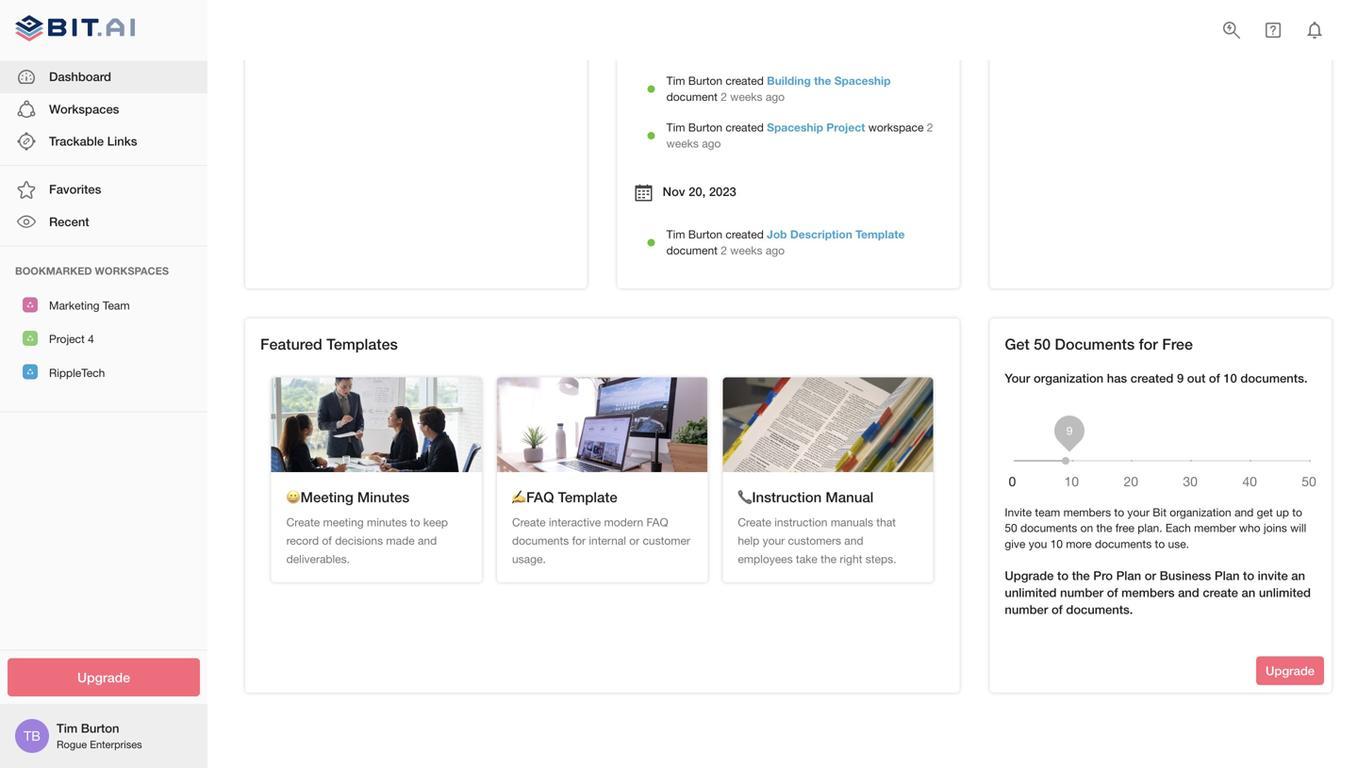 Task type: locate. For each thing, give the bounding box(es) containing it.
your
[[1128, 506, 1150, 519], [763, 534, 785, 548]]

0 horizontal spatial organization
[[1034, 371, 1104, 386]]

recent button
[[0, 206, 208, 238]]

0 vertical spatial or
[[630, 534, 640, 548]]

tim inside tim burton rogue enterprises
[[57, 722, 78, 737]]

workspace
[[869, 121, 924, 134]]

organization up member
[[1170, 506, 1232, 519]]

upgrade for the left upgrade button
[[77, 670, 130, 686]]

number down pro
[[1061, 586, 1104, 601]]

and
[[1235, 506, 1254, 519], [418, 534, 437, 548], [845, 534, 864, 548], [1178, 586, 1200, 601]]

0 horizontal spatial project
[[49, 333, 85, 346]]

create up record
[[286, 516, 320, 529]]

documents
[[1021, 522, 1078, 535], [512, 534, 569, 548], [1095, 538, 1152, 551]]

weeks inside tim burton created building the spaceship document 2 weeks ago
[[731, 90, 763, 103]]

create
[[286, 516, 320, 529], [512, 516, 546, 529], [738, 516, 772, 529]]

2 vertical spatial weeks
[[731, 244, 763, 257]]

unlimited
[[1005, 586, 1057, 601], [1259, 586, 1311, 601]]

invite team members to your bit organization and get up to 50 documents on the free plan. each member who joins will give you 10 more documents to use.
[[1005, 506, 1307, 551]]

plan.
[[1138, 522, 1163, 535]]

or left business at the bottom of the page
[[1145, 569, 1157, 583]]

create inside create interactive modern faq documents for internal or customer usage.
[[512, 516, 546, 529]]

weeks inside 2 weeks ago
[[667, 137, 699, 150]]

help
[[738, 534, 760, 548]]

1 horizontal spatial an
[[1292, 569, 1306, 583]]

decisions
[[335, 534, 383, 548]]

tim for tim burton rogue enterprises
[[57, 722, 78, 737]]

1 horizontal spatial template
[[856, 228, 905, 241]]

1 vertical spatial 10
[[1051, 538, 1063, 551]]

members
[[1064, 506, 1111, 519], [1122, 586, 1175, 601]]

3 create from the left
[[738, 516, 772, 529]]

created down tim burton created building the spaceship document 2 weeks ago
[[726, 121, 764, 134]]

1 horizontal spatial 10
[[1224, 371, 1238, 386]]

documents. right out
[[1241, 371, 1308, 386]]

1 vertical spatial your
[[763, 534, 785, 548]]

tim inside tim burton created building the spaceship document 2 weeks ago
[[667, 74, 685, 87]]

document
[[667, 90, 718, 103], [667, 244, 718, 257]]

50
[[1034, 336, 1051, 354], [1005, 522, 1018, 535]]

weeks up tim burton created spaceship project workspace on the top of the page
[[731, 90, 763, 103]]

the inside invite team members to your bit organization and get up to 50 documents on the free plan. each member who joins will give you 10 more documents to use.
[[1097, 522, 1113, 535]]

0 vertical spatial organization
[[1034, 371, 1104, 386]]

the right building
[[814, 74, 832, 87]]

internal
[[589, 534, 626, 548]]

document for tim burton created building the spaceship document 2 weeks ago
[[667, 90, 718, 103]]

1 unlimited from the left
[[1005, 586, 1057, 601]]

2 create from the left
[[512, 516, 546, 529]]

members down business at the bottom of the page
[[1122, 586, 1175, 601]]

created left building
[[726, 74, 764, 87]]

2 unlimited from the left
[[1259, 586, 1311, 601]]

weeks
[[731, 90, 763, 103], [667, 137, 699, 150], [731, 244, 763, 257]]

0 horizontal spatial create
[[286, 516, 320, 529]]

ago for building
[[766, 90, 785, 103]]

0 horizontal spatial documents
[[512, 534, 569, 548]]

0 horizontal spatial 50
[[1005, 522, 1018, 535]]

0 horizontal spatial or
[[630, 534, 640, 548]]

to
[[1115, 506, 1125, 519], [1293, 506, 1303, 519], [410, 516, 420, 529], [1155, 538, 1165, 551], [1058, 569, 1069, 583], [1244, 569, 1255, 583]]

organization inside invite team members to your bit organization and get up to 50 documents on the free plan. each member who joins will give you 10 more documents to use.
[[1170, 506, 1232, 519]]

tim
[[667, 74, 685, 87], [667, 121, 685, 134], [667, 228, 685, 241], [57, 722, 78, 737]]

0 horizontal spatial unlimited
[[1005, 586, 1057, 601]]

each
[[1166, 522, 1191, 535]]

number down "give"
[[1005, 603, 1049, 618]]

document inside tim burton created job description template document 2 weeks ago
[[667, 244, 718, 257]]

to right up
[[1293, 506, 1303, 519]]

for left free
[[1139, 336, 1158, 354]]

✍️faq template
[[512, 489, 618, 506]]

📞instruction manual
[[738, 489, 874, 506]]

documents. down pro
[[1066, 603, 1134, 618]]

create up help
[[738, 516, 772, 529]]

your inside invite team members to your bit organization and get up to 50 documents on the free plan. each member who joins will give you 10 more documents to use.
[[1128, 506, 1150, 519]]

1 horizontal spatial upgrade
[[1005, 569, 1054, 583]]

will
[[1291, 522, 1307, 535]]

created left the 9
[[1131, 371, 1174, 386]]

0 horizontal spatial for
[[572, 534, 586, 548]]

10 right you
[[1051, 538, 1063, 551]]

burton left building
[[689, 74, 723, 87]]

2 inside tim burton created job description template document 2 weeks ago
[[721, 244, 727, 257]]

or down modern
[[630, 534, 640, 548]]

✍️faq template image
[[497, 378, 708, 473]]

ago down job at right top
[[766, 244, 785, 257]]

your up plan.
[[1128, 506, 1150, 519]]

an
[[1292, 569, 1306, 583], [1242, 586, 1256, 601]]

1 vertical spatial ago
[[702, 137, 721, 150]]

0 vertical spatial 10
[[1224, 371, 1238, 386]]

has
[[1107, 371, 1128, 386]]

1 horizontal spatial create
[[512, 516, 546, 529]]

burton up 'enterprises'
[[81, 722, 119, 737]]

weeks inside tim burton created job description template document 2 weeks ago
[[731, 244, 763, 257]]

documents. inside upgrade to the pro plan or business plan to invite an unlimited number of members and create an unlimited number of documents.
[[1066, 603, 1134, 618]]

documents up usage.
[[512, 534, 569, 548]]

10 right out
[[1224, 371, 1238, 386]]

burton inside tim burton created job description template document 2 weeks ago
[[689, 228, 723, 241]]

0 horizontal spatial plan
[[1117, 569, 1142, 583]]

0 horizontal spatial 10
[[1051, 538, 1063, 551]]

0 horizontal spatial an
[[1242, 586, 1256, 601]]

2 down "2023"
[[721, 244, 727, 257]]

to left keep
[[410, 516, 420, 529]]

and down keep
[[418, 534, 437, 548]]

tim burton created spaceship project workspace
[[667, 121, 924, 134]]

1 vertical spatial number
[[1005, 603, 1049, 618]]

1 horizontal spatial members
[[1122, 586, 1175, 601]]

tim burton created building the spaceship document 2 weeks ago
[[667, 74, 891, 103]]

0 horizontal spatial spaceship
[[767, 121, 824, 134]]

0 vertical spatial ago
[[766, 90, 785, 103]]

burton
[[689, 74, 723, 87], [689, 121, 723, 134], [689, 228, 723, 241], [81, 722, 119, 737]]

number
[[1061, 586, 1104, 601], [1005, 603, 1049, 618]]

nov 20, 2023
[[663, 185, 737, 199]]

burton for tim burton created job description template document 2 weeks ago
[[689, 228, 723, 241]]

links
[[107, 134, 137, 149]]

the
[[814, 74, 832, 87], [1097, 522, 1113, 535], [821, 553, 837, 566], [1072, 569, 1090, 583]]

tim for tim burton created building the spaceship document 2 weeks ago
[[667, 74, 685, 87]]

1 vertical spatial template
[[558, 489, 618, 506]]

burton inside tim burton created building the spaceship document 2 weeks ago
[[689, 74, 723, 87]]

favorites button
[[0, 174, 208, 206]]

ago
[[766, 90, 785, 103], [702, 137, 721, 150], [766, 244, 785, 257]]

50 up "give"
[[1005, 522, 1018, 535]]

plan right pro
[[1117, 569, 1142, 583]]

invite
[[1258, 569, 1289, 583]]

create interactive modern faq documents for internal or customer usage.
[[512, 516, 691, 566]]

2 plan from the left
[[1215, 569, 1240, 583]]

0 vertical spatial your
[[1128, 506, 1150, 519]]

plan up create
[[1215, 569, 1240, 583]]

burton down nov 20, 2023
[[689, 228, 723, 241]]

ago inside tim burton created job description template document 2 weeks ago
[[766, 244, 785, 257]]

member
[[1195, 522, 1237, 535]]

project down building the spaceship link on the right top of the page
[[827, 121, 866, 134]]

unlimited down you
[[1005, 586, 1057, 601]]

deliverables.
[[286, 553, 350, 566]]

the left pro
[[1072, 569, 1090, 583]]

template
[[856, 228, 905, 241], [558, 489, 618, 506]]

2 for job description template
[[721, 244, 727, 257]]

create for 😀meeting minutes
[[286, 516, 320, 529]]

keep
[[423, 516, 448, 529]]

0 horizontal spatial number
[[1005, 603, 1049, 618]]

created for building
[[726, 74, 764, 87]]

project left 4 on the top left of page
[[49, 333, 85, 346]]

created left job at right top
[[726, 228, 764, 241]]

to inside create meeting minutes to keep record of decisions made and deliverables.
[[410, 516, 420, 529]]

0 vertical spatial project
[[827, 121, 866, 134]]

weeks down "2023"
[[731, 244, 763, 257]]

of
[[1209, 371, 1221, 386], [322, 534, 332, 548], [1107, 586, 1119, 601], [1052, 603, 1063, 618]]

1 document from the top
[[667, 90, 718, 103]]

tim for tim burton created job description template document 2 weeks ago
[[667, 228, 685, 241]]

1 horizontal spatial your
[[1128, 506, 1150, 519]]

manuals
[[831, 516, 874, 529]]

0 vertical spatial template
[[856, 228, 905, 241]]

0 vertical spatial members
[[1064, 506, 1111, 519]]

create for ✍️faq template
[[512, 516, 546, 529]]

1 vertical spatial members
[[1122, 586, 1175, 601]]

2 horizontal spatial create
[[738, 516, 772, 529]]

1 horizontal spatial upgrade button
[[1257, 657, 1325, 686]]

create instruction manuals that help your customers and employees take the right steps.
[[738, 516, 897, 566]]

1 horizontal spatial or
[[1145, 569, 1157, 583]]

burton for tim burton created building the spaceship document 2 weeks ago
[[689, 74, 723, 87]]

members up on
[[1064, 506, 1111, 519]]

spaceship
[[835, 74, 891, 87], [767, 121, 824, 134]]

the right on
[[1097, 522, 1113, 535]]

template right description
[[856, 228, 905, 241]]

meeting
[[323, 516, 364, 529]]

nov
[[663, 185, 685, 199]]

1 horizontal spatial spaceship
[[835, 74, 891, 87]]

project 4
[[49, 333, 94, 346]]

on
[[1081, 522, 1094, 535]]

organization down documents
[[1034, 371, 1104, 386]]

0 horizontal spatial members
[[1064, 506, 1111, 519]]

✍️faq
[[512, 489, 554, 506]]

0 vertical spatial number
[[1061, 586, 1104, 601]]

1 vertical spatial documents.
[[1066, 603, 1134, 618]]

burton inside tim burton rogue enterprises
[[81, 722, 119, 737]]

1 vertical spatial document
[[667, 244, 718, 257]]

create inside "create instruction manuals that help your customers and employees take the right steps."
[[738, 516, 772, 529]]

0 vertical spatial document
[[667, 90, 718, 103]]

your up employees
[[763, 534, 785, 548]]

0 vertical spatial for
[[1139, 336, 1158, 354]]

project inside project 4 button
[[49, 333, 85, 346]]

1 vertical spatial weeks
[[667, 137, 699, 150]]

featured
[[260, 336, 322, 354]]

1 vertical spatial 50
[[1005, 522, 1018, 535]]

0 horizontal spatial upgrade
[[77, 670, 130, 686]]

0 vertical spatial weeks
[[731, 90, 763, 103]]

2 vertical spatial ago
[[766, 244, 785, 257]]

1 vertical spatial or
[[1145, 569, 1157, 583]]

document inside tim burton created building the spaceship document 2 weeks ago
[[667, 90, 718, 103]]

0 vertical spatial spaceship
[[835, 74, 891, 87]]

your inside "create instruction manuals that help your customers and employees take the right steps."
[[763, 534, 785, 548]]

create for 📞instruction manual
[[738, 516, 772, 529]]

spaceship up workspace
[[835, 74, 891, 87]]

1 horizontal spatial unlimited
[[1259, 586, 1311, 601]]

1 vertical spatial project
[[49, 333, 85, 346]]

team
[[1035, 506, 1061, 519]]

1 vertical spatial for
[[572, 534, 586, 548]]

and down business at the bottom of the page
[[1178, 586, 1200, 601]]

0 vertical spatial 50
[[1034, 336, 1051, 354]]

plan
[[1117, 569, 1142, 583], [1215, 569, 1240, 583]]

2 document from the top
[[667, 244, 718, 257]]

unlimited down 'invite'
[[1259, 586, 1311, 601]]

weeks up nov
[[667, 137, 699, 150]]

1 plan from the left
[[1117, 569, 1142, 583]]

2 vertical spatial 2
[[721, 244, 727, 257]]

and down manuals
[[845, 534, 864, 548]]

1 create from the left
[[286, 516, 320, 529]]

1 horizontal spatial organization
[[1170, 506, 1232, 519]]

created inside tim burton created building the spaceship document 2 weeks ago
[[726, 74, 764, 87]]

1 horizontal spatial plan
[[1215, 569, 1240, 583]]

ago inside tim burton created building the spaceship document 2 weeks ago
[[766, 90, 785, 103]]

0 horizontal spatial your
[[763, 534, 785, 548]]

1 vertical spatial 2
[[927, 121, 933, 134]]

tim inside tim burton created job description template document 2 weeks ago
[[667, 228, 685, 241]]

2 inside tim burton created building the spaceship document 2 weeks ago
[[721, 90, 727, 103]]

1 horizontal spatial for
[[1139, 336, 1158, 354]]

1 vertical spatial organization
[[1170, 506, 1232, 519]]

50 inside invite team members to your bit organization and get up to 50 documents on the free plan. each member who joins will give you 10 more documents to use.
[[1005, 522, 1018, 535]]

2 horizontal spatial upgrade
[[1266, 664, 1315, 679]]

spaceship down tim burton created building the spaceship document 2 weeks ago
[[767, 121, 824, 134]]

2 right workspace
[[927, 121, 933, 134]]

tim burton rogue enterprises
[[57, 722, 142, 751]]

burton up nov 20, 2023
[[689, 121, 723, 134]]

2023
[[709, 185, 737, 199]]

ago up "2023"
[[702, 137, 721, 150]]

50 right get
[[1034, 336, 1051, 354]]

business
[[1160, 569, 1212, 583]]

created for spaceship
[[726, 121, 764, 134]]

create down ✍️faq
[[512, 516, 546, 529]]

template up interactive
[[558, 489, 618, 506]]

spaceship inside tim burton created building the spaceship document 2 weeks ago
[[835, 74, 891, 87]]

bookmarked
[[15, 265, 92, 277]]

workspaces
[[95, 265, 169, 277]]

enterprises
[[90, 739, 142, 751]]

2 for building the spaceship
[[721, 90, 727, 103]]

an right 'invite'
[[1292, 569, 1306, 583]]

recent
[[49, 215, 89, 229]]

0 vertical spatial 2
[[721, 90, 727, 103]]

documents down free
[[1095, 538, 1152, 551]]

1 horizontal spatial documents.
[[1241, 371, 1308, 386]]

for down interactive
[[572, 534, 586, 548]]

0 vertical spatial an
[[1292, 569, 1306, 583]]

create inside create meeting minutes to keep record of decisions made and deliverables.
[[286, 516, 320, 529]]

0 horizontal spatial documents.
[[1066, 603, 1134, 618]]

the right take
[[821, 553, 837, 566]]

documents down team
[[1021, 522, 1078, 535]]

ago down building
[[766, 90, 785, 103]]

and up the who
[[1235, 506, 1254, 519]]

4
[[88, 333, 94, 346]]

2 up tim burton created spaceship project workspace on the top of the page
[[721, 90, 727, 103]]

create meeting minutes to keep record of decisions made and deliverables.
[[286, 516, 448, 566]]

created inside tim burton created job description template document 2 weeks ago
[[726, 228, 764, 241]]

an right create
[[1242, 586, 1256, 601]]

of inside create meeting minutes to keep record of decisions made and deliverables.
[[322, 534, 332, 548]]

featured templates
[[260, 336, 398, 354]]



Task type: vqa. For each thing, say whether or not it's contained in the screenshot.
Any documents or folders created in this workspace will be visible to you or to anyone added to this workspace.
no



Task type: describe. For each thing, give the bounding box(es) containing it.
favorites
[[49, 182, 101, 197]]

steps.
[[866, 553, 897, 566]]

upgrade inside upgrade to the pro plan or business plan to invite an unlimited number of members and create an unlimited number of documents.
[[1005, 569, 1054, 583]]

workspaces
[[49, 102, 119, 116]]

the inside tim burton created building the spaceship document 2 weeks ago
[[814, 74, 832, 87]]

bit
[[1153, 506, 1167, 519]]

😀meeting minutes image
[[271, 378, 482, 473]]

😀meeting
[[286, 489, 354, 506]]

9
[[1177, 371, 1184, 386]]

and inside upgrade to the pro plan or business plan to invite an unlimited number of members and create an unlimited number of documents.
[[1178, 586, 1200, 601]]

up
[[1277, 506, 1290, 519]]

more
[[1066, 538, 1092, 551]]

building the spaceship link
[[767, 74, 891, 87]]

spaceship project link
[[767, 121, 866, 134]]

employees
[[738, 553, 793, 566]]

free
[[1163, 336, 1193, 354]]

😀meeting minutes
[[286, 489, 410, 506]]

and inside invite team members to your bit organization and get up to 50 documents on the free plan. each member who joins will give you 10 more documents to use.
[[1235, 506, 1254, 519]]

to down plan.
[[1155, 538, 1165, 551]]

modern
[[604, 516, 644, 529]]

0 horizontal spatial template
[[558, 489, 618, 506]]

or inside create interactive modern faq documents for internal or customer usage.
[[630, 534, 640, 548]]

upgrade for rightmost upgrade button
[[1266, 664, 1315, 679]]

interactive
[[549, 516, 601, 529]]

or inside upgrade to the pro plan or business plan to invite an unlimited number of members and create an unlimited number of documents.
[[1145, 569, 1157, 583]]

20,
[[689, 185, 706, 199]]

1 vertical spatial an
[[1242, 586, 1256, 601]]

customers
[[788, 534, 842, 548]]

📞instruction manual image
[[723, 378, 934, 473]]

1 horizontal spatial documents
[[1021, 522, 1078, 535]]

upgrade to the pro plan or business plan to invite an unlimited number of members and create an unlimited number of documents.
[[1005, 569, 1311, 618]]

1 vertical spatial spaceship
[[767, 121, 824, 134]]

get
[[1257, 506, 1273, 519]]

you
[[1029, 538, 1048, 551]]

trackable
[[49, 134, 104, 149]]

2 inside 2 weeks ago
[[927, 121, 933, 134]]

documents
[[1055, 336, 1135, 354]]

trackable links
[[49, 134, 137, 149]]

burton for tim burton rogue enterprises
[[81, 722, 119, 737]]

created for job
[[726, 228, 764, 241]]

marketing team button
[[0, 288, 208, 322]]

bookmarked workspaces
[[15, 265, 169, 277]]

documents inside create interactive modern faq documents for internal or customer usage.
[[512, 534, 569, 548]]

0 vertical spatial documents.
[[1241, 371, 1308, 386]]

minutes
[[358, 489, 410, 506]]

faq
[[647, 516, 669, 529]]

and inside "create instruction manuals that help your customers and employees take the right steps."
[[845, 534, 864, 548]]

weeks for tim burton created building the spaceship document 2 weeks ago
[[731, 90, 763, 103]]

get
[[1005, 336, 1030, 354]]

that
[[877, 516, 896, 529]]

📞instruction
[[738, 489, 822, 506]]

customer
[[643, 534, 691, 548]]

pro
[[1094, 569, 1113, 583]]

project 4 button
[[0, 322, 208, 355]]

get 50 documents for free
[[1005, 336, 1193, 354]]

invite
[[1005, 506, 1032, 519]]

rogue
[[57, 739, 87, 751]]

to down more
[[1058, 569, 1069, 583]]

your organization has created 9 out of 10 documents.
[[1005, 371, 1308, 386]]

job
[[767, 228, 787, 241]]

dashboard
[[49, 69, 111, 84]]

1 horizontal spatial 50
[[1034, 336, 1051, 354]]

use.
[[1169, 538, 1190, 551]]

give
[[1005, 538, 1026, 551]]

record
[[286, 534, 319, 548]]

your
[[1005, 371, 1031, 386]]

create
[[1203, 586, 1239, 601]]

take
[[796, 553, 818, 566]]

rippletech button
[[0, 355, 208, 389]]

2 weeks ago
[[667, 121, 933, 150]]

who
[[1240, 522, 1261, 535]]

document for tim burton created job description template document 2 weeks ago
[[667, 244, 718, 257]]

tim burton created job description template document 2 weeks ago
[[667, 228, 905, 257]]

members inside upgrade to the pro plan or business plan to invite an unlimited number of members and create an unlimited number of documents.
[[1122, 586, 1175, 601]]

burton for tim burton created spaceship project workspace
[[689, 121, 723, 134]]

usage.
[[512, 553, 546, 566]]

1 horizontal spatial number
[[1061, 586, 1104, 601]]

trackable links button
[[0, 125, 208, 158]]

marketing
[[49, 299, 100, 312]]

members inside invite team members to your bit organization and get up to 50 documents on the free plan. each member who joins will give you 10 more documents to use.
[[1064, 506, 1111, 519]]

job description template link
[[767, 228, 905, 241]]

to up free
[[1115, 506, 1125, 519]]

templates
[[327, 336, 398, 354]]

template inside tim burton created job description template document 2 weeks ago
[[856, 228, 905, 241]]

dashboard button
[[0, 61, 208, 93]]

description
[[790, 228, 853, 241]]

for inside create interactive modern faq documents for internal or customer usage.
[[572, 534, 586, 548]]

building
[[767, 74, 811, 87]]

ago inside 2 weeks ago
[[702, 137, 721, 150]]

right
[[840, 553, 863, 566]]

the inside upgrade to the pro plan or business plan to invite an unlimited number of members and create an unlimited number of documents.
[[1072, 569, 1090, 583]]

0 horizontal spatial upgrade button
[[8, 659, 200, 697]]

workspaces button
[[0, 93, 208, 125]]

made
[[386, 534, 415, 548]]

tim for tim burton created spaceship project workspace
[[667, 121, 685, 134]]

ago for job
[[766, 244, 785, 257]]

2 horizontal spatial documents
[[1095, 538, 1152, 551]]

10 inside invite team members to your bit organization and get up to 50 documents on the free plan. each member who joins will give you 10 more documents to use.
[[1051, 538, 1063, 551]]

free
[[1116, 522, 1135, 535]]

1 horizontal spatial project
[[827, 121, 866, 134]]

joins
[[1264, 522, 1288, 535]]

out
[[1188, 371, 1206, 386]]

the inside "create instruction manuals that help your customers and employees take the right steps."
[[821, 553, 837, 566]]

manual
[[826, 489, 874, 506]]

and inside create meeting minutes to keep record of decisions made and deliverables.
[[418, 534, 437, 548]]

weeks for tim burton created job description template document 2 weeks ago
[[731, 244, 763, 257]]

to left 'invite'
[[1244, 569, 1255, 583]]

team
[[103, 299, 130, 312]]



